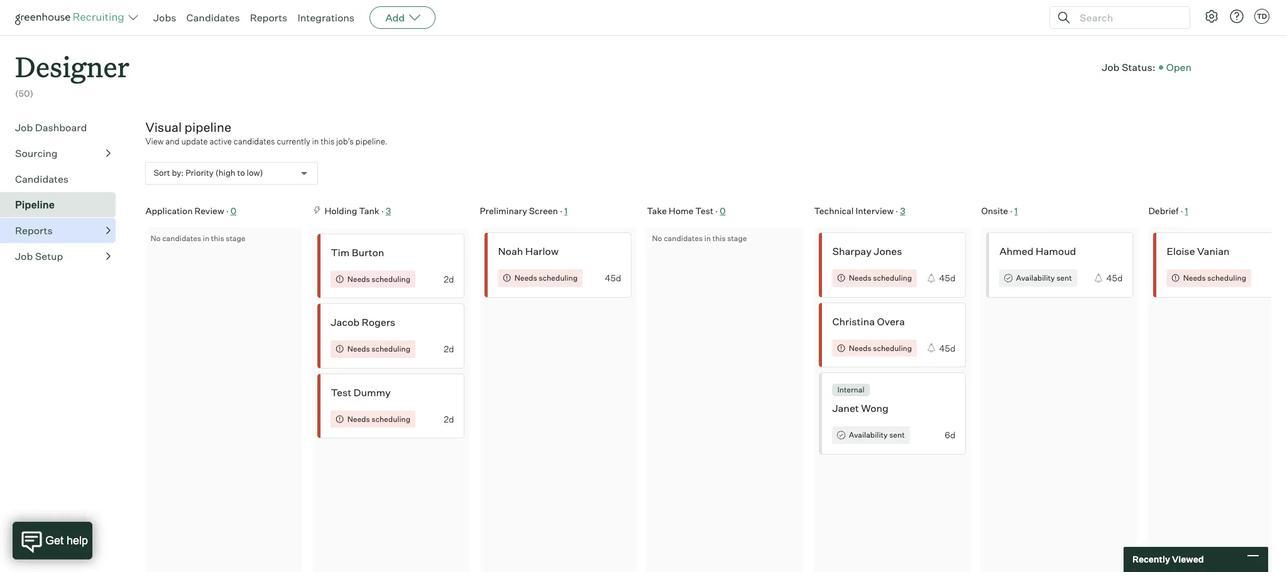 Task type: describe. For each thing, give the bounding box(es) containing it.
overa
[[877, 315, 905, 328]]

0 vertical spatial reports
[[250, 11, 288, 24]]

application
[[146, 205, 193, 216]]

td button
[[1252, 6, 1273, 26]]

screen
[[529, 205, 558, 216]]

2 · from the left
[[381, 205, 384, 216]]

needs for noah
[[515, 274, 537, 283]]

eloise vanian
[[1167, 245, 1230, 258]]

this for take home test · 0
[[713, 234, 726, 243]]

1 for ahmed hamoud
[[1015, 205, 1018, 216]]

sharpay
[[833, 245, 872, 258]]

wong
[[861, 403, 889, 415]]

7 · from the left
[[1181, 205, 1184, 216]]

0 vertical spatial availability sent
[[1016, 274, 1072, 283]]

45d for ahmed hamoud
[[1107, 273, 1123, 284]]

scheduling for burton
[[372, 275, 411, 284]]

priority
[[186, 168, 214, 178]]

td
[[1257, 12, 1268, 21]]

tim burton
[[331, 246, 384, 259]]

harlow
[[525, 245, 559, 258]]

2 0 from the left
[[720, 205, 726, 216]]

status:
[[1122, 61, 1156, 73]]

sourcing
[[15, 147, 58, 160]]

tim
[[331, 246, 350, 259]]

home
[[669, 205, 694, 216]]

sharpay jones
[[833, 245, 903, 258]]

christina
[[833, 315, 875, 328]]

1 horizontal spatial availability
[[1016, 274, 1055, 283]]

no candidates in this stage for review
[[151, 234, 246, 243]]

janet wong
[[833, 403, 889, 415]]

christina overa
[[833, 315, 905, 328]]

debrief
[[1149, 205, 1179, 216]]

holding tank · 3
[[325, 205, 391, 216]]

needs scheduling for overa
[[849, 344, 912, 353]]

needs for christina
[[849, 344, 872, 353]]

job setup
[[15, 250, 63, 263]]

integrations
[[298, 11, 355, 24]]

dummy
[[354, 386, 391, 399]]

technical
[[814, 205, 854, 216]]

0 vertical spatial candidates
[[186, 11, 240, 24]]

noah
[[498, 245, 523, 258]]

hamoud
[[1036, 245, 1077, 258]]

pipeline link
[[15, 197, 111, 212]]

job for job dashboard
[[15, 121, 33, 134]]

take home test · 0
[[647, 205, 726, 216]]

active
[[210, 137, 232, 147]]

needs scheduling for dummy
[[347, 415, 411, 424]]

scheduling for harlow
[[539, 274, 578, 283]]

needs scheduling for burton
[[347, 275, 411, 284]]

3 · from the left
[[560, 205, 563, 216]]

1 0 from the left
[[231, 205, 237, 216]]

jacob rogers
[[331, 316, 396, 329]]

job status:
[[1102, 61, 1156, 73]]

job dashboard link
[[15, 120, 111, 135]]

needs scheduling for vanian
[[1184, 274, 1247, 283]]

holding
[[325, 205, 357, 216]]

technical interview · 3
[[814, 205, 906, 216]]

job for job setup
[[15, 250, 33, 263]]

0 vertical spatial reports link
[[250, 11, 288, 24]]

eloise
[[1167, 245, 1196, 258]]

integrations link
[[298, 11, 355, 24]]

td button
[[1255, 9, 1270, 24]]

onsite
[[982, 205, 1009, 216]]

and
[[166, 137, 180, 147]]

45d for sharpay jones
[[940, 273, 956, 284]]

designer (50)
[[15, 48, 130, 99]]

moving to this stage may trigger an action. element
[[313, 206, 322, 219]]

take
[[647, 205, 667, 216]]

1 for eloise vanian
[[1185, 205, 1189, 216]]

scheduling for vanian
[[1208, 274, 1247, 283]]

scheduling for jones
[[873, 274, 912, 283]]

job setup link
[[15, 249, 111, 264]]

dashboard
[[35, 121, 87, 134]]

view
[[146, 137, 164, 147]]

recently viewed
[[1133, 555, 1204, 565]]

application review · 0
[[146, 205, 237, 216]]

3 for technical interview · 3
[[900, 205, 906, 216]]

visual pipeline view and update active candidates currently in this job's pipeline.
[[146, 119, 388, 147]]

1 vertical spatial candidates
[[15, 173, 69, 185]]

designer
[[15, 48, 130, 85]]

sort by: priority (high to low)
[[154, 168, 263, 178]]

6d
[[945, 430, 956, 441]]

this for application review · 0
[[211, 234, 224, 243]]

needs scheduling for harlow
[[515, 274, 578, 283]]

viewed
[[1173, 555, 1204, 565]]

jobs link
[[153, 11, 176, 24]]

janet
[[833, 403, 859, 415]]

candidates for application review · 0
[[162, 234, 201, 243]]



Task type: vqa. For each thing, say whether or not it's contained in the screenshot.
sent to the top
yes



Task type: locate. For each thing, give the bounding box(es) containing it.
job left setup
[[15, 250, 33, 263]]

scheduling down harlow on the left of page
[[539, 274, 578, 283]]

job dashboard
[[15, 121, 87, 134]]

needs scheduling down rogers
[[347, 345, 411, 354]]

this left job's
[[321, 137, 335, 147]]

2d for jacob rogers
[[444, 344, 454, 355]]

0 vertical spatial sent
[[1057, 274, 1072, 283]]

burton
[[352, 246, 384, 259]]

1 horizontal spatial candidates
[[186, 11, 240, 24]]

3 1 from the left
[[1185, 205, 1189, 216]]

1 stage from the left
[[226, 234, 246, 243]]

2 2d from the top
[[444, 344, 454, 355]]

needs down the eloise vanian
[[1184, 274, 1206, 283]]

0 vertical spatial availability
[[1016, 274, 1055, 283]]

scheduling for overa
[[873, 344, 912, 353]]

candidates link
[[186, 11, 240, 24], [15, 171, 111, 187]]

jones
[[874, 245, 903, 258]]

stage for application review · 0
[[226, 234, 246, 243]]

2 no from the left
[[652, 234, 662, 243]]

Search text field
[[1077, 8, 1179, 27]]

pipeline
[[15, 198, 55, 211]]

sent left 6d
[[890, 431, 905, 440]]

1 horizontal spatial 1
[[1015, 205, 1018, 216]]

rogers
[[362, 316, 396, 329]]

visual
[[146, 119, 182, 135]]

in down 'take home test · 0' on the right of page
[[705, 234, 711, 243]]

in
[[312, 137, 319, 147], [203, 234, 209, 243], [705, 234, 711, 243]]

3 right interview
[[900, 205, 906, 216]]

1 horizontal spatial no
[[652, 234, 662, 243]]

in right currently
[[312, 137, 319, 147]]

pipeline.
[[356, 137, 388, 147]]

5 · from the left
[[896, 205, 899, 216]]

no down application
[[151, 234, 161, 243]]

1 horizontal spatial candidates link
[[186, 11, 240, 24]]

candidates
[[186, 11, 240, 24], [15, 173, 69, 185]]

no for application
[[151, 234, 161, 243]]

0 vertical spatial 2d
[[444, 274, 454, 285]]

no
[[151, 234, 161, 243], [652, 234, 662, 243]]

no candidates in this stage down 'application review · 0'
[[151, 234, 246, 243]]

test right the home
[[696, 205, 714, 216]]

review
[[195, 205, 224, 216]]

0 horizontal spatial candidates link
[[15, 171, 111, 187]]

by:
[[172, 168, 184, 178]]

job left status:
[[1102, 61, 1120, 73]]

0 horizontal spatial reports
[[15, 224, 53, 237]]

· right the home
[[716, 205, 718, 216]]

to
[[237, 168, 245, 178]]

needs scheduling for rogers
[[347, 345, 411, 354]]

candidates down 'application review · 0'
[[162, 234, 201, 243]]

reports link left integrations
[[250, 11, 288, 24]]

reports left integrations
[[250, 11, 288, 24]]

0 horizontal spatial candidates
[[162, 234, 201, 243]]

2 horizontal spatial this
[[713, 234, 726, 243]]

setup
[[35, 250, 63, 263]]

2d
[[444, 274, 454, 285], [444, 344, 454, 355], [444, 414, 454, 425]]

1 vertical spatial candidates link
[[15, 171, 111, 187]]

internal
[[838, 386, 865, 395]]

designer link
[[15, 35, 130, 88]]

1 horizontal spatial sent
[[1057, 274, 1072, 283]]

0 horizontal spatial no candidates in this stage
[[151, 234, 246, 243]]

sort
[[154, 168, 170, 178]]

1 horizontal spatial 3
[[900, 205, 906, 216]]

1 horizontal spatial in
[[312, 137, 319, 147]]

stage
[[226, 234, 246, 243], [728, 234, 747, 243]]

1 horizontal spatial test
[[696, 205, 714, 216]]

needs for jacob
[[347, 345, 370, 354]]

job inside 'link'
[[15, 121, 33, 134]]

recently
[[1133, 555, 1171, 565]]

candidates down the sourcing
[[15, 173, 69, 185]]

no down take
[[652, 234, 662, 243]]

0 horizontal spatial 3
[[386, 205, 391, 216]]

this
[[321, 137, 335, 147], [211, 234, 224, 243], [713, 234, 726, 243]]

1 horizontal spatial availability sent
[[1016, 274, 1072, 283]]

1 vertical spatial availability
[[849, 431, 888, 440]]

needs scheduling down harlow on the left of page
[[515, 274, 578, 283]]

stage for take home test · 0
[[728, 234, 747, 243]]

needs for sharpay
[[849, 274, 872, 283]]

in for application review · 0
[[203, 234, 209, 243]]

needs scheduling down vanian
[[1184, 274, 1247, 283]]

this inside visual pipeline view and update active candidates currently in this job's pipeline.
[[321, 137, 335, 147]]

needs down tim burton
[[347, 275, 370, 284]]

no candidates in this stage for home
[[652, 234, 747, 243]]

0 horizontal spatial 1
[[565, 205, 568, 216]]

pipeline
[[185, 119, 231, 135]]

· right review
[[226, 205, 229, 216]]

low)
[[247, 168, 263, 178]]

reports link down pipeline link
[[15, 223, 111, 238]]

interview
[[856, 205, 894, 216]]

preliminary screen · 1
[[480, 205, 568, 216]]

test dummy
[[331, 386, 391, 399]]

needs scheduling down 'dummy' at the bottom left of the page
[[347, 415, 411, 424]]

1 horizontal spatial reports link
[[250, 11, 288, 24]]

this down review
[[211, 234, 224, 243]]

0 right review
[[231, 205, 237, 216]]

candidates inside visual pipeline view and update active candidates currently in this job's pipeline.
[[234, 137, 275, 147]]

ahmed hamoud
[[1000, 245, 1077, 258]]

1 horizontal spatial stage
[[728, 234, 747, 243]]

candidates right jobs
[[186, 11, 240, 24]]

0 horizontal spatial candidates
[[15, 173, 69, 185]]

debrief · 1
[[1149, 205, 1189, 216]]

needs down test dummy
[[347, 415, 370, 424]]

add button
[[370, 6, 436, 29]]

in inside visual pipeline view and update active candidates currently in this job's pipeline.
[[312, 137, 319, 147]]

3
[[386, 205, 391, 216], [900, 205, 906, 216]]

4 · from the left
[[716, 205, 718, 216]]

0 horizontal spatial availability
[[849, 431, 888, 440]]

open
[[1167, 61, 1192, 73]]

currently
[[277, 137, 310, 147]]

availability down wong
[[849, 431, 888, 440]]

1 vertical spatial reports link
[[15, 223, 111, 238]]

2 vertical spatial job
[[15, 250, 33, 263]]

2 horizontal spatial candidates
[[664, 234, 703, 243]]

1 vertical spatial sent
[[890, 431, 905, 440]]

needs scheduling down burton
[[347, 275, 411, 284]]

1 right screen
[[565, 205, 568, 216]]

availability sent down ahmed hamoud
[[1016, 274, 1072, 283]]

0 horizontal spatial in
[[203, 234, 209, 243]]

job up the sourcing
[[15, 121, 33, 134]]

ahmed
[[1000, 245, 1034, 258]]

1 vertical spatial reports
[[15, 224, 53, 237]]

2 stage from the left
[[728, 234, 747, 243]]

·
[[226, 205, 229, 216], [381, 205, 384, 216], [560, 205, 563, 216], [716, 205, 718, 216], [896, 205, 899, 216], [1010, 205, 1013, 216], [1181, 205, 1184, 216]]

1 3 from the left
[[386, 205, 391, 216]]

0 horizontal spatial 0
[[231, 205, 237, 216]]

1 no from the left
[[151, 234, 161, 243]]

moving to this stage may trigger an action. image
[[313, 206, 322, 215]]

sent
[[1057, 274, 1072, 283], [890, 431, 905, 440]]

(50)
[[15, 88, 33, 99]]

scheduling down jones
[[873, 274, 912, 283]]

2 1 from the left
[[1015, 205, 1018, 216]]

needs scheduling down overa
[[849, 344, 912, 353]]

3 2d from the top
[[444, 414, 454, 425]]

0 horizontal spatial reports link
[[15, 223, 111, 238]]

1 1 from the left
[[565, 205, 568, 216]]

· right screen
[[560, 205, 563, 216]]

onsite · 1
[[982, 205, 1018, 216]]

1 · from the left
[[226, 205, 229, 216]]

test
[[696, 205, 714, 216], [331, 386, 352, 399]]

2d for tim burton
[[444, 274, 454, 285]]

2 horizontal spatial in
[[705, 234, 711, 243]]

availability down ahmed hamoud
[[1016, 274, 1055, 283]]

candidates for take home test · 0
[[664, 234, 703, 243]]

1 right onsite
[[1015, 205, 1018, 216]]

1 2d from the top
[[444, 274, 454, 285]]

vanian
[[1198, 245, 1230, 258]]

reports down pipeline
[[15, 224, 53, 237]]

3 for holding tank · 3
[[386, 205, 391, 216]]

0 horizontal spatial sent
[[890, 431, 905, 440]]

2 horizontal spatial 1
[[1185, 205, 1189, 216]]

45d for christina overa
[[940, 343, 956, 354]]

availability
[[1016, 274, 1055, 283], [849, 431, 888, 440]]

1 horizontal spatial candidates
[[234, 137, 275, 147]]

needs scheduling down jones
[[849, 274, 912, 283]]

0 horizontal spatial this
[[211, 234, 224, 243]]

needs down christina
[[849, 344, 872, 353]]

scheduling for dummy
[[372, 415, 411, 424]]

1 vertical spatial test
[[331, 386, 352, 399]]

0 vertical spatial job
[[1102, 61, 1120, 73]]

0 horizontal spatial stage
[[226, 234, 246, 243]]

sent down "hamoud"
[[1057, 274, 1072, 283]]

add
[[386, 11, 405, 24]]

job for job status:
[[1102, 61, 1120, 73]]

availability sent down wong
[[849, 431, 905, 440]]

scheduling down burton
[[372, 275, 411, 284]]

candidates link right jobs
[[186, 11, 240, 24]]

in down review
[[203, 234, 209, 243]]

0 horizontal spatial availability sent
[[849, 431, 905, 440]]

job's
[[336, 137, 354, 147]]

configure image
[[1205, 9, 1220, 24]]

needs
[[515, 274, 537, 283], [849, 274, 872, 283], [1184, 274, 1206, 283], [347, 275, 370, 284], [849, 344, 872, 353], [347, 345, 370, 354], [347, 415, 370, 424]]

preliminary
[[480, 205, 527, 216]]

needs down jacob rogers
[[347, 345, 370, 354]]

no candidates in this stage
[[151, 234, 246, 243], [652, 234, 747, 243]]

job
[[1102, 61, 1120, 73], [15, 121, 33, 134], [15, 250, 33, 263]]

· right onsite
[[1010, 205, 1013, 216]]

sourcing link
[[15, 146, 111, 161]]

45d
[[605, 273, 621, 284], [940, 273, 956, 284], [1107, 273, 1123, 284], [940, 343, 956, 354]]

(high
[[215, 168, 236, 178]]

no for take
[[652, 234, 662, 243]]

tank
[[359, 205, 380, 216]]

· right tank
[[381, 205, 384, 216]]

1 vertical spatial availability sent
[[849, 431, 905, 440]]

candidates
[[234, 137, 275, 147], [162, 234, 201, 243], [664, 234, 703, 243]]

no candidates in this stage down 'take home test · 0' on the right of page
[[652, 234, 747, 243]]

reports inside reports link
[[15, 224, 53, 237]]

2 no candidates in this stage from the left
[[652, 234, 747, 243]]

greenhouse recruiting image
[[15, 10, 128, 25]]

candidates up 'low)' on the top left
[[234, 137, 275, 147]]

jobs
[[153, 11, 176, 24]]

test left 'dummy' at the bottom left of the page
[[331, 386, 352, 399]]

needs down noah harlow
[[515, 274, 537, 283]]

needs for test
[[347, 415, 370, 424]]

scheduling
[[539, 274, 578, 283], [873, 274, 912, 283], [1208, 274, 1247, 283], [372, 275, 411, 284], [873, 344, 912, 353], [372, 345, 411, 354], [372, 415, 411, 424]]

in for take home test · 0
[[705, 234, 711, 243]]

2 vertical spatial 2d
[[444, 414, 454, 425]]

1 no candidates in this stage from the left
[[151, 234, 246, 243]]

candidates link up pipeline link
[[15, 171, 111, 187]]

this down 'take home test · 0' on the right of page
[[713, 234, 726, 243]]

1 horizontal spatial reports
[[250, 11, 288, 24]]

update
[[181, 137, 208, 147]]

· right "debrief"
[[1181, 205, 1184, 216]]

3 right tank
[[386, 205, 391, 216]]

needs scheduling for jones
[[849, 274, 912, 283]]

0 right the home
[[720, 205, 726, 216]]

1 right "debrief"
[[1185, 205, 1189, 216]]

scheduling for rogers
[[372, 345, 411, 354]]

2 3 from the left
[[900, 205, 906, 216]]

2d for test dummy
[[444, 414, 454, 425]]

6 · from the left
[[1010, 205, 1013, 216]]

1 horizontal spatial no candidates in this stage
[[652, 234, 747, 243]]

jacob
[[331, 316, 360, 329]]

scheduling down rogers
[[372, 345, 411, 354]]

needs for eloise
[[1184, 274, 1206, 283]]

· right interview
[[896, 205, 899, 216]]

1 vertical spatial 2d
[[444, 344, 454, 355]]

0 horizontal spatial no
[[151, 234, 161, 243]]

needs down sharpay jones
[[849, 274, 872, 283]]

needs scheduling
[[515, 274, 578, 283], [849, 274, 912, 283], [1184, 274, 1247, 283], [347, 275, 411, 284], [849, 344, 912, 353], [347, 345, 411, 354], [347, 415, 411, 424]]

0 vertical spatial candidates link
[[186, 11, 240, 24]]

scheduling down overa
[[873, 344, 912, 353]]

scheduling down 'dummy' at the bottom left of the page
[[372, 415, 411, 424]]

scheduling down vanian
[[1208, 274, 1247, 283]]

1 horizontal spatial this
[[321, 137, 335, 147]]

candidates down the home
[[664, 234, 703, 243]]

needs for tim
[[347, 275, 370, 284]]

1 horizontal spatial 0
[[720, 205, 726, 216]]

noah harlow
[[498, 245, 559, 258]]

0 horizontal spatial test
[[331, 386, 352, 399]]

0 vertical spatial test
[[696, 205, 714, 216]]

1 vertical spatial job
[[15, 121, 33, 134]]



